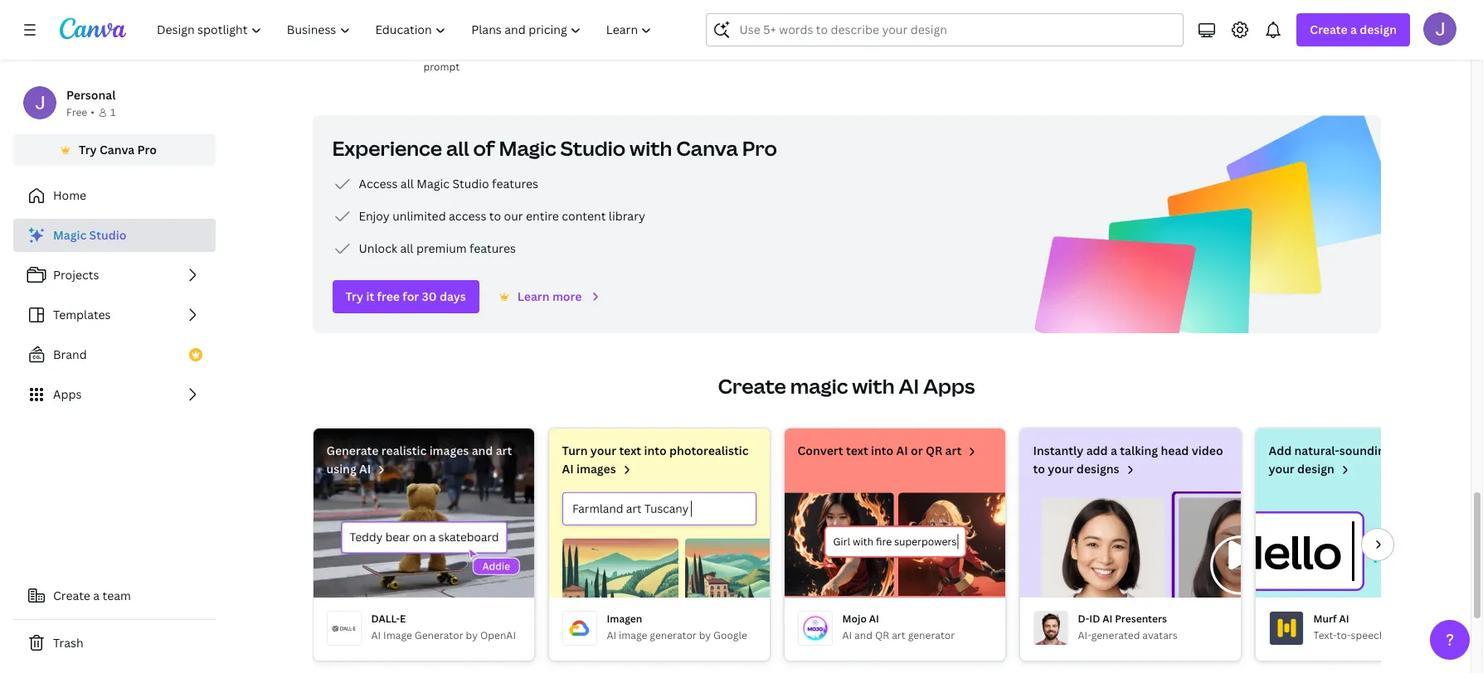 Task type: describe. For each thing, give the bounding box(es) containing it.
2 vertical spatial with
[[852, 372, 895, 400]]

image
[[619, 629, 647, 643]]

a inside dropdown button
[[1350, 22, 1357, 37]]

premium
[[416, 241, 467, 256]]

learn more
[[517, 289, 582, 304]]

learn
[[517, 289, 550, 304]]

create a design
[[1310, 22, 1397, 37]]

presenters
[[1115, 612, 1167, 626]]

dall-e ai image generator by openai
[[371, 612, 516, 643]]

library
[[609, 208, 645, 224]]

create magic with ai apps
[[718, 372, 975, 400]]

unlimited
[[393, 208, 446, 224]]

photorealistic
[[669, 443, 749, 459]]

add
[[1086, 443, 1108, 459]]

dall-
[[371, 612, 400, 626]]

realistic
[[381, 443, 427, 459]]

projects
[[53, 267, 99, 283]]

image
[[383, 629, 412, 643]]

murf
[[1313, 612, 1337, 626]]

d-
[[1078, 612, 1089, 626]]

entire
[[526, 208, 559, 224]]

1 vertical spatial or
[[911, 443, 923, 459]]

generator inside imagen ai image generator by google
[[650, 629, 697, 643]]

0 vertical spatial features
[[492, 176, 538, 192]]

learn more button
[[491, 281, 607, 310]]

ai inside turn your text into photorealistic ai images
[[562, 461, 574, 477]]

text-
[[1313, 629, 1337, 643]]

0 vertical spatial magic
[[499, 134, 556, 162]]

openai
[[480, 629, 516, 643]]

into inside turn your text into photorealistic ai images
[[644, 443, 667, 459]]

using
[[326, 461, 356, 477]]

access
[[359, 176, 398, 192]]

imagen
[[607, 612, 642, 626]]

your inside instantly add a talking head video to your designs
[[1048, 461, 1074, 477]]

1 horizontal spatial canva
[[676, 134, 738, 162]]

2 vertical spatial studio
[[89, 227, 126, 243]]

generated
[[1091, 629, 1140, 643]]

unlock
[[359, 241, 397, 256]]

ai-
[[1078, 629, 1091, 643]]

ai inside generate realistic images and art using ai
[[359, 461, 371, 477]]

and for art
[[472, 443, 493, 459]]

more
[[552, 289, 582, 304]]

imagen ai image generator by google
[[607, 612, 747, 643]]

2 horizontal spatial art
[[945, 443, 962, 459]]

ai inside murf ai text-to-speech voice generator
[[1339, 612, 1349, 626]]

a inside add to, replace, or edit images with a short written prompt
[[594, 43, 600, 57]]

text inside turn your text into photorealistic ai images
[[619, 443, 641, 459]]

experience all of magic studio with canva pro
[[332, 134, 777, 162]]

0 horizontal spatial to
[[489, 208, 501, 224]]

try canva pro button
[[13, 134, 216, 166]]

by inside imagen ai image generator by google
[[699, 629, 711, 643]]

instantly add a talking head video to your designs
[[1033, 443, 1223, 477]]

murf ai text-to-speech voice generator
[[1313, 612, 1463, 643]]

1
[[110, 105, 116, 119]]

try for try it free for 30 days
[[345, 289, 363, 304]]

magic studio
[[53, 227, 126, 243]]

templates link
[[13, 299, 216, 332]]

voices
[[1394, 443, 1430, 459]]

free •
[[66, 105, 94, 119]]

1 horizontal spatial with
[[630, 134, 672, 162]]

voice
[[1388, 629, 1413, 643]]

team
[[102, 588, 131, 604]]

all for of
[[446, 134, 469, 162]]

create a team button
[[13, 580, 216, 613]]

1 horizontal spatial magic
[[417, 176, 450, 192]]

design inside add natural-sounding voices to your design
[[1297, 461, 1334, 477]]

short
[[602, 43, 628, 57]]

•
[[91, 105, 94, 119]]

instantly
[[1033, 443, 1084, 459]]

convert
[[798, 443, 843, 459]]

create a design button
[[1297, 13, 1410, 46]]

days
[[440, 289, 466, 304]]

templates
[[53, 307, 111, 323]]

add for add to, replace, or edit images with a short written prompt
[[423, 43, 443, 57]]

top level navigation element
[[146, 13, 666, 46]]

images inside add to, replace, or edit images with a short written prompt
[[535, 43, 569, 57]]

images inside turn your text into photorealistic ai images
[[576, 461, 616, 477]]

Search search field
[[739, 14, 1151, 46]]

mojo ai ai and qr art generator
[[842, 612, 955, 643]]

projects link
[[13, 259, 216, 292]]

try canva pro
[[79, 142, 157, 158]]

enjoy unlimited access to our entire content library
[[359, 208, 645, 224]]

of
[[473, 134, 495, 162]]

video
[[1192, 443, 1223, 459]]

designs
[[1076, 461, 1119, 477]]

to inside add natural-sounding voices to your design
[[1433, 443, 1445, 459]]

your inside turn your text into photorealistic ai images
[[590, 443, 616, 459]]

magic studio link
[[13, 219, 216, 252]]

generator for add natural-sounding voices to your design
[[1416, 629, 1463, 643]]

head
[[1161, 443, 1189, 459]]

ai up convert text into ai or qr art
[[899, 372, 919, 400]]

generator for convert text into ai or qr art
[[908, 629, 955, 643]]

free
[[377, 289, 400, 304]]

convert text into ai or qr art
[[798, 443, 962, 459]]

mojo
[[842, 612, 867, 626]]

d-id ai presenters ai-generated avatars
[[1078, 612, 1178, 643]]

trash
[[53, 635, 83, 651]]

add to, replace, or edit images with a short written prompt
[[423, 43, 665, 74]]

for
[[403, 289, 419, 304]]

it
[[366, 289, 374, 304]]

create a team
[[53, 588, 131, 604]]

to,
[[445, 43, 458, 57]]

apps link
[[13, 378, 216, 411]]

personal
[[66, 87, 116, 103]]



Task type: locate. For each thing, give the bounding box(es) containing it.
create inside "button"
[[53, 588, 90, 604]]

by inside dall-e ai image generator by openai
[[466, 629, 478, 643]]

magic up unlimited
[[417, 176, 450, 192]]

all for premium
[[400, 241, 413, 256]]

all right access
[[400, 176, 414, 192]]

into right convert
[[871, 443, 894, 459]]

0 horizontal spatial with
[[571, 43, 592, 57]]

design left jacob simon icon
[[1360, 22, 1397, 37]]

images right "edit"
[[535, 43, 569, 57]]

0 horizontal spatial apps
[[53, 387, 82, 402]]

1 horizontal spatial images
[[535, 43, 569, 57]]

0 vertical spatial create
[[1310, 22, 1348, 37]]

0 horizontal spatial qr
[[875, 629, 889, 643]]

ai right id
[[1102, 612, 1113, 626]]

create for create magic with ai apps
[[718, 372, 786, 400]]

your right turn
[[590, 443, 616, 459]]

to down the instantly
[[1033, 461, 1045, 477]]

1 text from the left
[[619, 443, 641, 459]]

1 by from the left
[[466, 629, 478, 643]]

add left "natural-"
[[1269, 443, 1292, 459]]

list containing access all magic studio features
[[332, 174, 645, 259]]

ai down imagen
[[607, 629, 616, 643]]

1 generator from the left
[[650, 629, 697, 643]]

generate
[[326, 443, 379, 459]]

by left openai at the bottom left of page
[[466, 629, 478, 643]]

0 vertical spatial with
[[571, 43, 592, 57]]

pro inside button
[[137, 142, 157, 158]]

to
[[489, 208, 501, 224], [1433, 443, 1445, 459], [1033, 461, 1045, 477]]

e
[[400, 612, 406, 626]]

0 horizontal spatial generator
[[650, 629, 697, 643]]

add
[[423, 43, 443, 57], [1269, 443, 1292, 459]]

magic
[[499, 134, 556, 162], [417, 176, 450, 192], [53, 227, 87, 243]]

unlock all premium features
[[359, 241, 516, 256]]

access
[[449, 208, 486, 224]]

0 vertical spatial to
[[489, 208, 501, 224]]

0 horizontal spatial text
[[619, 443, 641, 459]]

studio
[[560, 134, 626, 162], [452, 176, 489, 192], [89, 227, 126, 243]]

0 horizontal spatial list
[[13, 219, 216, 411]]

2 vertical spatial create
[[53, 588, 90, 604]]

3 generator from the left
[[1416, 629, 1463, 643]]

1 vertical spatial qr
[[875, 629, 889, 643]]

2 horizontal spatial studio
[[560, 134, 626, 162]]

studio up access
[[452, 176, 489, 192]]

ai down generate
[[359, 461, 371, 477]]

text right turn
[[619, 443, 641, 459]]

1 horizontal spatial generator
[[908, 629, 955, 643]]

qr inside mojo ai ai and qr art generator
[[875, 629, 889, 643]]

1 horizontal spatial by
[[699, 629, 711, 643]]

2 horizontal spatial magic
[[499, 134, 556, 162]]

trash link
[[13, 627, 216, 660]]

design
[[1360, 22, 1397, 37], [1297, 461, 1334, 477]]

2 generator from the left
[[908, 629, 955, 643]]

speech
[[1351, 629, 1385, 643]]

try for try canva pro
[[79, 142, 97, 158]]

0 horizontal spatial design
[[1297, 461, 1334, 477]]

1 horizontal spatial create
[[718, 372, 786, 400]]

art inside mojo ai ai and qr art generator
[[892, 629, 906, 643]]

art inside generate realistic images and art using ai
[[496, 443, 512, 459]]

your
[[590, 443, 616, 459], [1048, 461, 1074, 477], [1269, 461, 1295, 477]]

by left the google
[[699, 629, 711, 643]]

0 vertical spatial try
[[79, 142, 97, 158]]

list
[[332, 174, 645, 259], [13, 219, 216, 411]]

images right 'realistic'
[[429, 443, 469, 459]]

1 vertical spatial images
[[429, 443, 469, 459]]

magic down home
[[53, 227, 87, 243]]

all for magic
[[400, 176, 414, 192]]

and inside mojo ai ai and qr art generator
[[854, 629, 873, 643]]

your inside add natural-sounding voices to your design
[[1269, 461, 1295, 477]]

1 vertical spatial create
[[718, 372, 786, 400]]

1 vertical spatial to
[[1433, 443, 1445, 459]]

studio down home 'link' at left
[[89, 227, 126, 243]]

2 horizontal spatial images
[[576, 461, 616, 477]]

to right voices
[[1433, 443, 1445, 459]]

2 vertical spatial to
[[1033, 461, 1045, 477]]

2 vertical spatial magic
[[53, 227, 87, 243]]

0 horizontal spatial magic
[[53, 227, 87, 243]]

your down "natural-"
[[1269, 461, 1295, 477]]

access all magic studio features
[[359, 176, 538, 192]]

0 horizontal spatial or
[[501, 43, 511, 57]]

0 horizontal spatial your
[[590, 443, 616, 459]]

generator inside mojo ai ai and qr art generator
[[908, 629, 955, 643]]

add inside add to, replace, or edit images with a short written prompt
[[423, 43, 443, 57]]

studio up content
[[560, 134, 626, 162]]

add natural-sounding voices to your design
[[1269, 443, 1445, 477]]

1 horizontal spatial apps
[[923, 372, 975, 400]]

with inside add to, replace, or edit images with a short written prompt
[[571, 43, 592, 57]]

1 horizontal spatial design
[[1360, 22, 1397, 37]]

ai down mojo
[[842, 629, 852, 643]]

content
[[562, 208, 606, 224]]

1 horizontal spatial add
[[1269, 443, 1292, 459]]

features
[[492, 176, 538, 192], [469, 241, 516, 256]]

ai inside dall-e ai image generator by openai
[[371, 629, 381, 643]]

a inside "button"
[[93, 588, 100, 604]]

design down "natural-"
[[1297, 461, 1334, 477]]

try left it
[[345, 289, 363, 304]]

0 horizontal spatial create
[[53, 588, 90, 604]]

1 vertical spatial try
[[345, 289, 363, 304]]

with
[[571, 43, 592, 57], [630, 134, 672, 162], [852, 372, 895, 400]]

features down enjoy unlimited access to our entire content library
[[469, 241, 516, 256]]

1 horizontal spatial or
[[911, 443, 923, 459]]

prompt
[[423, 60, 460, 74]]

and inside generate realistic images and art using ai
[[472, 443, 493, 459]]

your down the instantly
[[1048, 461, 1074, 477]]

generator
[[650, 629, 697, 643], [908, 629, 955, 643], [1416, 629, 1463, 643]]

0 horizontal spatial art
[[496, 443, 512, 459]]

1 into from the left
[[644, 443, 667, 459]]

1 horizontal spatial text
[[846, 443, 868, 459]]

0 horizontal spatial by
[[466, 629, 478, 643]]

0 horizontal spatial images
[[429, 443, 469, 459]]

1 horizontal spatial to
[[1033, 461, 1045, 477]]

1 horizontal spatial into
[[871, 443, 894, 459]]

with right magic
[[852, 372, 895, 400]]

a
[[1350, 22, 1357, 37], [594, 43, 600, 57], [1111, 443, 1117, 459], [93, 588, 100, 604]]

1 horizontal spatial qr
[[926, 443, 942, 459]]

ai down dall-
[[371, 629, 381, 643]]

to inside instantly add a talking head video to your designs
[[1033, 461, 1045, 477]]

into
[[644, 443, 667, 459], [871, 443, 894, 459]]

2 by from the left
[[699, 629, 711, 643]]

0 vertical spatial or
[[501, 43, 511, 57]]

a inside instantly add a talking head video to your designs
[[1111, 443, 1117, 459]]

2 text from the left
[[846, 443, 868, 459]]

None search field
[[706, 13, 1184, 46]]

ai inside imagen ai image generator by google
[[607, 629, 616, 643]]

and down mojo
[[854, 629, 873, 643]]

2 horizontal spatial with
[[852, 372, 895, 400]]

magic inside magic studio link
[[53, 227, 87, 243]]

into left photorealistic
[[644, 443, 667, 459]]

0 horizontal spatial canva
[[100, 142, 135, 158]]

0 vertical spatial images
[[535, 43, 569, 57]]

talking
[[1120, 443, 1158, 459]]

and
[[472, 443, 493, 459], [854, 629, 873, 643]]

0 horizontal spatial add
[[423, 43, 443, 57]]

1 horizontal spatial list
[[332, 174, 645, 259]]

create for create a design
[[1310, 22, 1348, 37]]

0 horizontal spatial studio
[[89, 227, 126, 243]]

all
[[446, 134, 469, 162], [400, 176, 414, 192], [400, 241, 413, 256]]

2 into from the left
[[871, 443, 894, 459]]

magic right of
[[499, 134, 556, 162]]

add for add natural-sounding voices to your design
[[1269, 443, 1292, 459]]

0 horizontal spatial try
[[79, 142, 97, 158]]

ai
[[899, 372, 919, 400], [896, 443, 908, 459], [359, 461, 371, 477], [562, 461, 574, 477], [869, 612, 879, 626], [1102, 612, 1113, 626], [1339, 612, 1349, 626], [371, 629, 381, 643], [607, 629, 616, 643], [842, 629, 852, 643]]

ai right mojo
[[869, 612, 879, 626]]

0 horizontal spatial pro
[[137, 142, 157, 158]]

id
[[1089, 612, 1100, 626]]

ai right convert
[[896, 443, 908, 459]]

pro
[[742, 134, 777, 162], [137, 142, 157, 158]]

1 vertical spatial studio
[[452, 176, 489, 192]]

1 horizontal spatial pro
[[742, 134, 777, 162]]

experience
[[332, 134, 442, 162]]

and right 'realistic'
[[472, 443, 493, 459]]

features up our
[[492, 176, 538, 192]]

create inside dropdown button
[[1310, 22, 1348, 37]]

text right convert
[[846, 443, 868, 459]]

google
[[713, 629, 747, 643]]

with up library
[[630, 134, 672, 162]]

1 vertical spatial all
[[400, 176, 414, 192]]

or inside add to, replace, or edit images with a short written prompt
[[501, 43, 511, 57]]

sounding
[[1339, 443, 1391, 459]]

list containing magic studio
[[13, 219, 216, 411]]

1 horizontal spatial try
[[345, 289, 363, 304]]

1 vertical spatial and
[[854, 629, 873, 643]]

qr
[[926, 443, 942, 459], [875, 629, 889, 643]]

1 vertical spatial add
[[1269, 443, 1292, 459]]

1 horizontal spatial studio
[[452, 176, 489, 192]]

try it free for 30 days button
[[332, 280, 479, 314]]

try down •
[[79, 142, 97, 158]]

generator inside murf ai text-to-speech voice generator
[[1416, 629, 1463, 643]]

to left our
[[489, 208, 501, 224]]

design inside dropdown button
[[1360, 22, 1397, 37]]

home link
[[13, 179, 216, 212]]

1 vertical spatial features
[[469, 241, 516, 256]]

generator
[[415, 629, 463, 643]]

1 vertical spatial design
[[1297, 461, 1334, 477]]

add inside add natural-sounding voices to your design
[[1269, 443, 1292, 459]]

2 vertical spatial all
[[400, 241, 413, 256]]

or
[[501, 43, 511, 57], [911, 443, 923, 459]]

generate realistic images and art using ai
[[326, 443, 512, 477]]

edit
[[514, 43, 533, 57]]

natural-
[[1294, 443, 1339, 459]]

2 horizontal spatial your
[[1269, 461, 1295, 477]]

0 horizontal spatial into
[[644, 443, 667, 459]]

30
[[422, 289, 437, 304]]

avatars
[[1142, 629, 1178, 643]]

ai inside 'd-id ai presenters ai-generated avatars'
[[1102, 612, 1113, 626]]

and for qr
[[854, 629, 873, 643]]

canva inside button
[[100, 142, 135, 158]]

0 vertical spatial qr
[[926, 443, 942, 459]]

2 horizontal spatial create
[[1310, 22, 1348, 37]]

magic
[[790, 372, 848, 400]]

our
[[504, 208, 523, 224]]

create
[[1310, 22, 1348, 37], [718, 372, 786, 400], [53, 588, 90, 604]]

images inside generate realistic images and art using ai
[[429, 443, 469, 459]]

ai down turn
[[562, 461, 574, 477]]

home
[[53, 187, 86, 203]]

free
[[66, 105, 87, 119]]

1 horizontal spatial your
[[1048, 461, 1074, 477]]

with left short
[[571, 43, 592, 57]]

turn
[[562, 443, 588, 459]]

1 horizontal spatial art
[[892, 629, 906, 643]]

1 horizontal spatial and
[[854, 629, 873, 643]]

turn your text into photorealistic ai images
[[562, 443, 749, 477]]

0 vertical spatial design
[[1360, 22, 1397, 37]]

2 horizontal spatial generator
[[1416, 629, 1463, 643]]

text
[[619, 443, 641, 459], [846, 443, 868, 459]]

0 vertical spatial and
[[472, 443, 493, 459]]

images down turn
[[576, 461, 616, 477]]

0 vertical spatial add
[[423, 43, 443, 57]]

all right unlock
[[400, 241, 413, 256]]

brand link
[[13, 338, 216, 372]]

0 horizontal spatial and
[[472, 443, 493, 459]]

0 vertical spatial studio
[[560, 134, 626, 162]]

2 vertical spatial images
[[576, 461, 616, 477]]

all left of
[[446, 134, 469, 162]]

jacob simon image
[[1423, 12, 1457, 46]]

by
[[466, 629, 478, 643], [699, 629, 711, 643]]

art
[[496, 443, 512, 459], [945, 443, 962, 459], [892, 629, 906, 643]]

ai up to-
[[1339, 612, 1349, 626]]

1 vertical spatial with
[[630, 134, 672, 162]]

0 vertical spatial all
[[446, 134, 469, 162]]

written
[[630, 43, 665, 57]]

1 vertical spatial magic
[[417, 176, 450, 192]]

apps inside apps link
[[53, 387, 82, 402]]

2 horizontal spatial to
[[1433, 443, 1445, 459]]

enjoy
[[359, 208, 390, 224]]

create for create a team
[[53, 588, 90, 604]]

add left to,
[[423, 43, 443, 57]]



Task type: vqa. For each thing, say whether or not it's contained in the screenshot.
the rightmost Magic
yes



